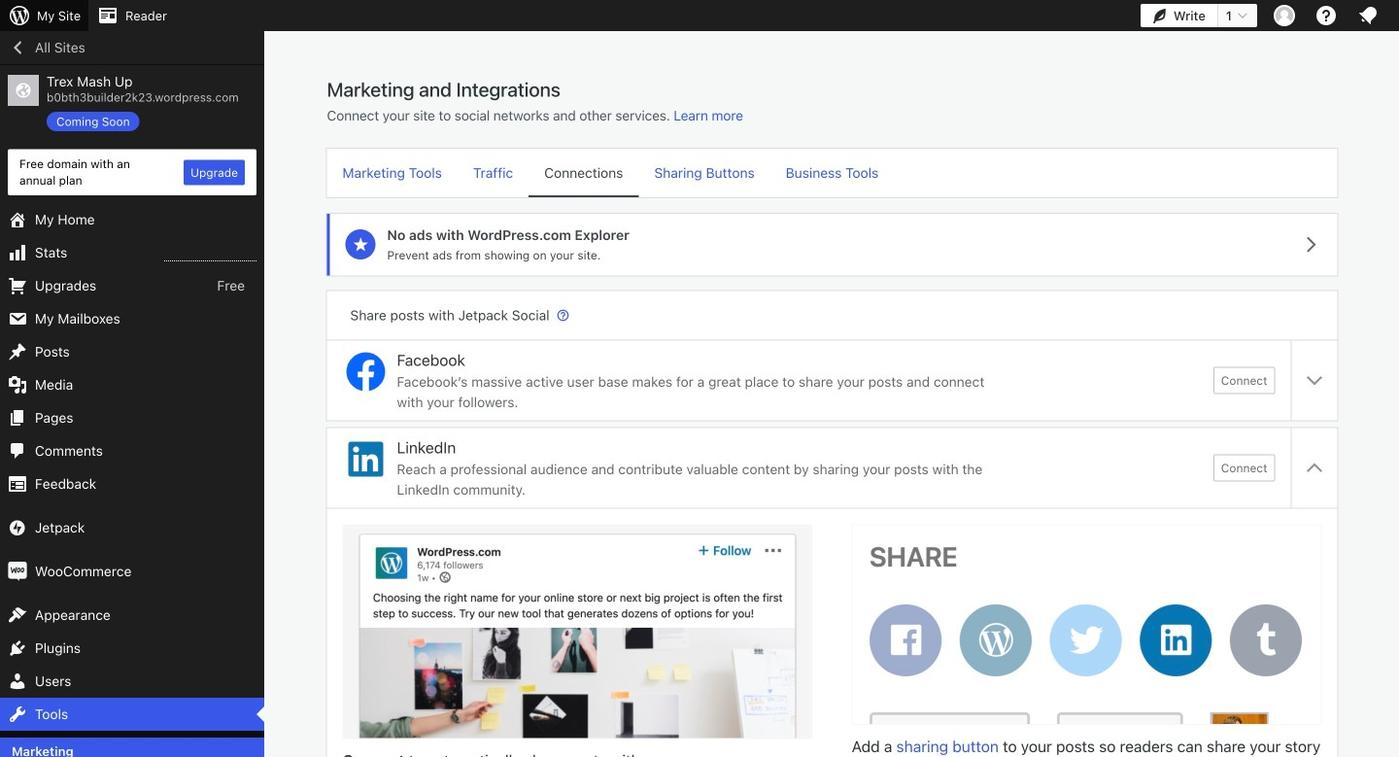 Task type: describe. For each thing, give the bounding box(es) containing it.
highest hourly views 0 image
[[164, 249, 257, 262]]

share posts with your linkedin connections image
[[344, 525, 812, 738]]

2 img image from the top
[[8, 562, 27, 581]]

my profile image
[[1275, 5, 1296, 26]]

manage your notifications image
[[1357, 4, 1381, 27]]

1 img image from the top
[[8, 518, 27, 538]]

learn more about sharing posts with jetpack social image
[[557, 309, 570, 322]]

help image
[[1315, 4, 1339, 27]]



Task type: vqa. For each thing, say whether or not it's contained in the screenshot.
Dismiss tips 'ICON'
no



Task type: locate. For each thing, give the bounding box(es) containing it.
0 vertical spatial img image
[[8, 518, 27, 538]]

add a sharing button image
[[853, 525, 1322, 724]]

1 vertical spatial img image
[[8, 562, 27, 581]]

img image
[[8, 518, 27, 538], [8, 562, 27, 581]]

menu
[[327, 149, 1338, 197]]

main content
[[327, 77, 1338, 757]]



